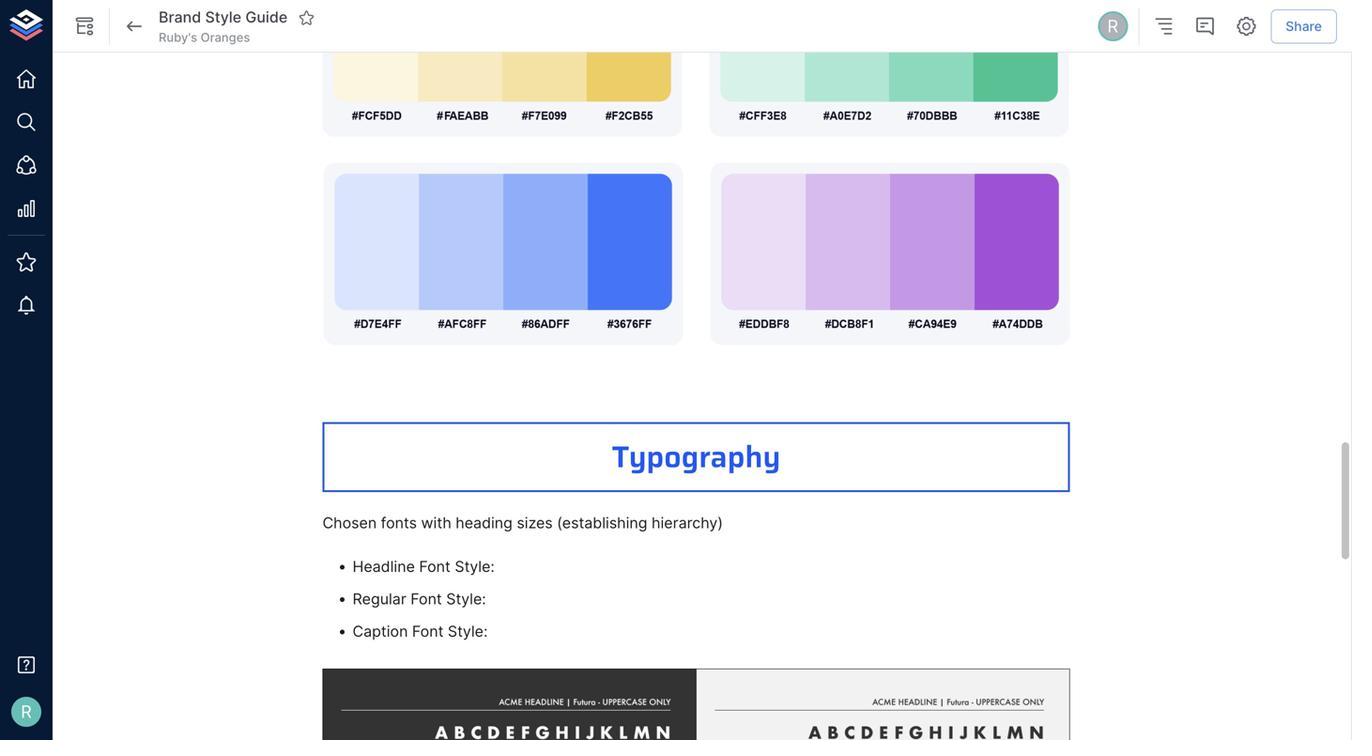 Task type: vqa. For each thing, say whether or not it's contained in the screenshot.
Presenter
no



Task type: describe. For each thing, give the bounding box(es) containing it.
chosen
[[323, 514, 377, 532]]

font for caption
[[412, 622, 444, 640]]

0 vertical spatial r button
[[1095, 8, 1131, 44]]

hierarchy)
[[652, 514, 723, 532]]

table of contents image
[[1153, 15, 1175, 38]]

oranges
[[201, 30, 250, 45]]

go back image
[[123, 15, 146, 38]]

style
[[205, 8, 241, 26]]

regular
[[353, 590, 406, 608]]

ruby's
[[159, 30, 197, 45]]

favorite image
[[298, 9, 315, 26]]

headline
[[353, 557, 415, 576]]

brand
[[159, 8, 201, 26]]

fonts
[[381, 514, 417, 532]]

style: for caption font style:
[[448, 622, 488, 640]]

headline font style:
[[353, 557, 495, 576]]

0 vertical spatial r
[[1108, 16, 1119, 36]]

0 horizontal spatial r button
[[6, 691, 47, 733]]

share button
[[1271, 9, 1337, 43]]

guide
[[245, 8, 288, 26]]



Task type: locate. For each thing, give the bounding box(es) containing it.
1 vertical spatial style:
[[446, 590, 486, 608]]

show wiki image
[[73, 15, 96, 38]]

1 horizontal spatial r button
[[1095, 8, 1131, 44]]

r button
[[1095, 8, 1131, 44], [6, 691, 47, 733]]

0 horizontal spatial r
[[21, 701, 32, 722]]

share
[[1286, 18, 1322, 34]]

caption font style:
[[353, 622, 488, 640]]

settings image
[[1235, 15, 1258, 38]]

font for headline
[[419, 557, 451, 576]]

font up "regular font style:"
[[419, 557, 451, 576]]

font down headline font style:
[[411, 590, 442, 608]]

font down "regular font style:"
[[412, 622, 444, 640]]

caption
[[353, 622, 408, 640]]

1 horizontal spatial r
[[1108, 16, 1119, 36]]

comments image
[[1194, 15, 1216, 38]]

style: down headline font style:
[[446, 590, 486, 608]]

ruby's oranges link
[[159, 29, 250, 46]]

1 vertical spatial r button
[[6, 691, 47, 733]]

chosen fonts with heading sizes (establishing hierarchy)
[[323, 514, 723, 532]]

font for regular
[[411, 590, 442, 608]]

font
[[419, 557, 451, 576], [411, 590, 442, 608], [412, 622, 444, 640]]

typography
[[612, 433, 781, 481]]

style: down "regular font style:"
[[448, 622, 488, 640]]

2 vertical spatial font
[[412, 622, 444, 640]]

style: down heading at the bottom of page
[[455, 557, 495, 576]]

regular font style:
[[353, 590, 486, 608]]

brand style guide
[[159, 8, 288, 26]]

r
[[1108, 16, 1119, 36], [21, 701, 32, 722]]

ruby's oranges
[[159, 30, 250, 45]]

0 vertical spatial font
[[419, 557, 451, 576]]

style:
[[455, 557, 495, 576], [446, 590, 486, 608], [448, 622, 488, 640]]

1 vertical spatial r
[[21, 701, 32, 722]]

(establishing
[[557, 514, 648, 532]]

with
[[421, 514, 452, 532]]

heading
[[456, 514, 513, 532]]

style: for headline font style:
[[455, 557, 495, 576]]

sizes
[[517, 514, 553, 532]]

1 vertical spatial font
[[411, 590, 442, 608]]

0 vertical spatial style:
[[455, 557, 495, 576]]

style: for regular font style:
[[446, 590, 486, 608]]

2 vertical spatial style:
[[448, 622, 488, 640]]



